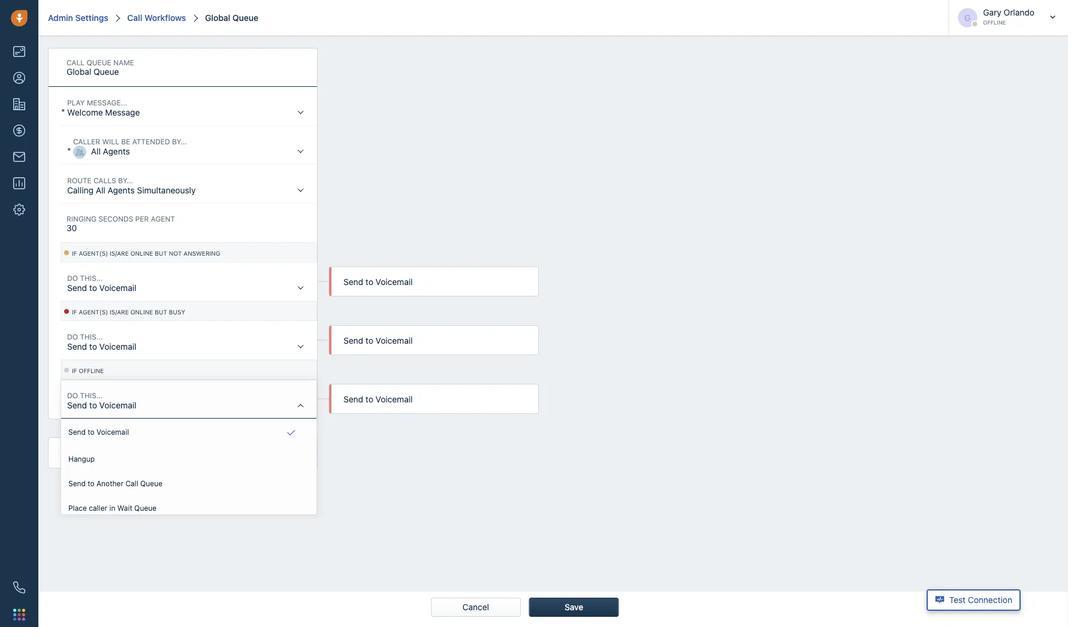 Task type: locate. For each thing, give the bounding box(es) containing it.
orlando
[[1004, 7, 1034, 17]]

2 online from the top
[[130, 309, 153, 316]]

cancel link
[[455, 598, 496, 617]]

1 but from the top
[[155, 250, 167, 257]]

all right group image
[[91, 146, 101, 156]]

2 but from the top
[[155, 309, 167, 316]]

send to voicemail inside option
[[68, 428, 129, 437]]

1 vertical spatial all
[[96, 185, 105, 195]]

busy
[[169, 309, 185, 316]]

online
[[130, 250, 153, 257], [130, 309, 153, 316]]

1 horizontal spatial *
[[67, 146, 71, 156]]

queue up the another
[[94, 450, 120, 459]]

send
[[343, 277, 363, 287], [67, 283, 87, 293], [343, 336, 363, 346], [67, 342, 87, 352], [343, 395, 363, 405], [67, 400, 87, 410], [68, 428, 86, 437], [68, 479, 86, 488]]

1 send to voicemail button from the top
[[61, 263, 316, 301]]

offline
[[79, 368, 104, 375]]

0 vertical spatial but
[[155, 250, 167, 257]]

1 vertical spatial online
[[130, 309, 153, 316]]

send inside option
[[68, 428, 86, 437]]

*
[[61, 107, 65, 117], [67, 146, 71, 156]]

0 vertical spatial settings
[[75, 13, 108, 22]]

1 vertical spatial send to voicemail button
[[61, 322, 316, 360]]

settings up send to another call queue
[[122, 450, 154, 459]]

global queue
[[205, 13, 258, 22]]

if for if agent(s) is/are online but not answering
[[72, 250, 77, 257]]

wait up send to another call queue
[[75, 450, 92, 459]]

welcome message button
[[61, 88, 316, 126]]

but for busy
[[155, 309, 167, 316]]

admin settings link
[[48, 13, 108, 22]]

place
[[68, 504, 87, 512]]

* left welcome
[[61, 107, 65, 117]]

wait right in
[[117, 504, 132, 512]]

is/are for if agent(s) is/are online but not answering
[[110, 250, 129, 257]]

settings right admin
[[75, 13, 108, 22]]

global
[[205, 13, 230, 22]]

wait
[[75, 450, 92, 459], [117, 504, 132, 512]]

queue
[[232, 13, 258, 22], [94, 450, 120, 459], [140, 479, 162, 488], [134, 504, 156, 512]]

workflows
[[144, 13, 186, 22]]

2 is/are from the top
[[110, 309, 129, 316]]

1 vertical spatial if
[[72, 309, 77, 316]]

in
[[109, 504, 115, 512]]

if agent(s)  is/are online but busy
[[72, 309, 185, 316]]

to
[[366, 277, 373, 287], [89, 283, 97, 293], [366, 336, 373, 346], [89, 342, 97, 352], [366, 395, 373, 405], [89, 400, 97, 410], [88, 428, 94, 437], [88, 479, 94, 488]]

agent(s)
[[79, 250, 108, 257], [79, 309, 108, 316]]

call right the another
[[125, 479, 138, 488]]

0 vertical spatial if
[[72, 250, 77, 257]]

1 vertical spatial *
[[67, 146, 71, 156]]

2 vertical spatial if
[[72, 368, 77, 375]]

0 vertical spatial agents
[[103, 146, 130, 156]]

voicemail
[[376, 277, 413, 287], [99, 283, 136, 293], [376, 336, 413, 346], [99, 342, 136, 352], [376, 395, 413, 405], [99, 400, 136, 410], [96, 428, 129, 437]]

if
[[72, 250, 77, 257], [72, 309, 77, 316], [72, 368, 77, 375]]

send to voicemail
[[343, 277, 413, 287], [67, 283, 136, 293], [343, 336, 413, 346], [67, 342, 136, 352], [343, 395, 413, 405], [67, 400, 136, 410], [68, 428, 129, 437]]

all
[[91, 146, 101, 156], [96, 185, 105, 195]]

1 is/are from the top
[[110, 250, 129, 257]]

admin settings
[[48, 13, 108, 22]]

1 horizontal spatial wait
[[117, 504, 132, 512]]

agents
[[103, 146, 130, 156], [108, 185, 135, 195]]

1 vertical spatial but
[[155, 309, 167, 316]]

0 vertical spatial wait
[[75, 450, 92, 459]]

place caller in wait queue
[[68, 504, 156, 512]]

group image
[[73, 146, 86, 159]]

0 vertical spatial is/are
[[110, 250, 129, 257]]

save
[[565, 603, 583, 613]]

online left busy
[[130, 309, 153, 316]]

send to voicemail button down busy
[[61, 322, 316, 360]]

but left not
[[155, 250, 167, 257]]

agent(s) for if agent(s)  is/are online but busy
[[79, 309, 108, 316]]

send inside dropdown button
[[67, 400, 87, 410]]

1 vertical spatial agent(s)
[[79, 309, 108, 316]]

is/are for if agent(s)  is/are online but busy
[[110, 309, 129, 316]]

hangup
[[68, 455, 95, 463]]

agents right group image
[[103, 146, 130, 156]]

1 agent(s) from the top
[[79, 250, 108, 257]]

admin
[[48, 13, 73, 22]]

1 vertical spatial call
[[125, 479, 138, 488]]

2 agent(s) from the top
[[79, 309, 108, 316]]

1 if from the top
[[72, 250, 77, 257]]

send to voicemail button
[[61, 263, 316, 301], [61, 322, 316, 360]]

but left busy
[[155, 309, 167, 316]]

gary
[[983, 7, 1001, 17]]

calling all agents simultaneously
[[67, 185, 196, 195]]

0 vertical spatial agent(s)
[[79, 250, 108, 257]]

welcome message
[[67, 107, 140, 117]]

send to voicemail button down answering
[[61, 263, 316, 301]]

welcome
[[67, 107, 103, 117]]

is/are left not
[[110, 250, 129, 257]]

0 vertical spatial *
[[61, 107, 65, 117]]

1 vertical spatial wait
[[117, 504, 132, 512]]

1 vertical spatial is/are
[[110, 309, 129, 316]]

if agent(s) is/are online but not answering
[[72, 250, 220, 257]]

but
[[155, 250, 167, 257], [155, 309, 167, 316]]

tick image
[[287, 426, 295, 441]]

offline
[[983, 19, 1006, 26]]

1 online from the top
[[130, 250, 153, 257]]

if for if agent(s)  is/are online but busy
[[72, 309, 77, 316]]

not
[[169, 250, 182, 257]]

2 if from the top
[[72, 309, 77, 316]]

0 vertical spatial send to voicemail button
[[61, 263, 316, 301]]

1 vertical spatial settings
[[122, 450, 154, 459]]

send to voicemail option
[[64, 421, 314, 445]]

0 vertical spatial all
[[91, 146, 101, 156]]

agents down "all agents"
[[108, 185, 135, 195]]

call left workflows
[[127, 13, 142, 22]]

send to voicemail button
[[61, 381, 316, 419]]

* left group image
[[67, 146, 71, 156]]

connection
[[968, 595, 1012, 605]]

list box
[[61, 419, 316, 519]]

0 horizontal spatial *
[[61, 107, 65, 117]]

is/are
[[110, 250, 129, 257], [110, 309, 129, 316]]

gary orlando offline
[[983, 7, 1034, 26]]

phone image
[[13, 582, 25, 594]]

is/are left busy
[[110, 309, 129, 316]]

settings
[[75, 13, 108, 22], [122, 450, 154, 459]]

call
[[127, 13, 142, 22], [125, 479, 138, 488]]

0 vertical spatial online
[[130, 250, 153, 257]]

2 send to voicemail button from the top
[[61, 322, 316, 360]]

answering
[[184, 250, 220, 257]]

all right calling
[[96, 185, 105, 195]]

online left not
[[130, 250, 153, 257]]

0 horizontal spatial settings
[[75, 13, 108, 22]]

None field
[[61, 57, 268, 86], [61, 213, 317, 242], [61, 57, 268, 86], [61, 213, 317, 242]]

queue right in
[[134, 504, 156, 512]]



Task type: vqa. For each thing, say whether or not it's contained in the screenshot.
hangup
yes



Task type: describe. For each thing, give the bounding box(es) containing it.
all agents
[[91, 146, 130, 156]]

send to another call queue
[[68, 479, 162, 488]]

calling
[[67, 185, 93, 195]]

agents inside all agents button
[[103, 146, 130, 156]]

online for busy
[[130, 309, 153, 316]]

caller
[[89, 504, 107, 512]]

* for welcome message button
[[61, 107, 65, 117]]

if offline
[[72, 368, 104, 375]]

voicemail inside option
[[96, 428, 129, 437]]

0 horizontal spatial wait
[[75, 450, 92, 459]]

call inside list box
[[125, 479, 138, 488]]

agent(s) for if agent(s) is/are online but not answering
[[79, 250, 108, 257]]

queue right the another
[[140, 479, 162, 488]]

1 horizontal spatial settings
[[122, 450, 154, 459]]

test
[[949, 595, 966, 605]]

wait queue settings
[[75, 450, 154, 459]]

test connection
[[949, 595, 1012, 605]]

g
[[964, 13, 971, 22]]

to inside send to voicemail option
[[88, 428, 94, 437]]

all inside button
[[91, 146, 101, 156]]

freshworks switcher image
[[13, 609, 25, 621]]

all agents button
[[67, 126, 316, 165]]

phone element
[[7, 576, 31, 600]]

online for not
[[130, 250, 153, 257]]

but for not
[[155, 250, 167, 257]]

call workflows
[[127, 13, 186, 22]]

message
[[105, 107, 140, 117]]

call workflows link
[[125, 13, 186, 22]]

queue right global
[[232, 13, 258, 22]]

list box containing send to voicemail
[[61, 419, 316, 519]]

wait inside list box
[[117, 504, 132, 512]]

0 vertical spatial call
[[127, 13, 142, 22]]

3 if from the top
[[72, 368, 77, 375]]

send to voicemail inside dropdown button
[[67, 400, 136, 410]]

another
[[96, 479, 123, 488]]

* for all agents button at the left of page
[[67, 146, 71, 156]]

1 vertical spatial agents
[[108, 185, 135, 195]]

to inside send to voicemail dropdown button
[[89, 400, 97, 410]]

voicemail inside dropdown button
[[99, 400, 136, 410]]

simultaneously
[[137, 185, 196, 195]]

cancel
[[462, 603, 489, 613]]



